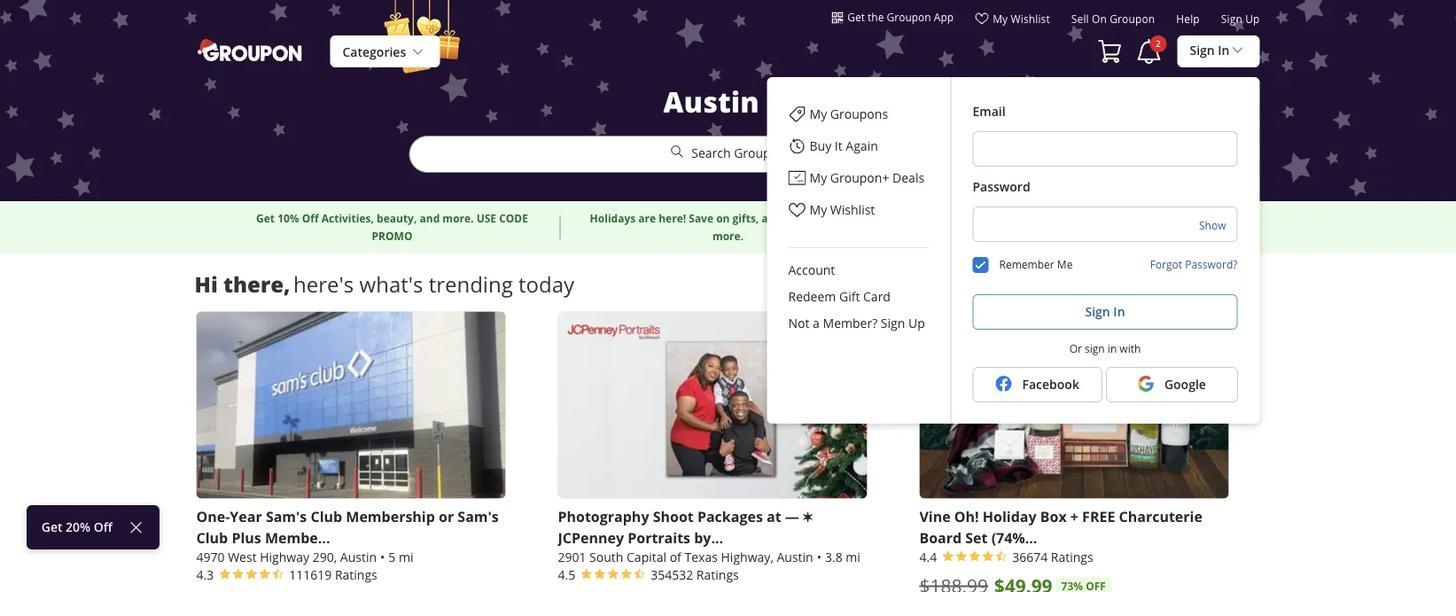 Task type: vqa. For each thing, say whether or not it's contained in the screenshot.
the topmost The Microsoft
no



Task type: describe. For each thing, give the bounding box(es) containing it.
groupons
[[830, 106, 888, 122]]

my right app
[[993, 12, 1008, 26]]

—
[[785, 506, 799, 526]]

get 20% off
[[41, 519, 113, 535]]

holidays are here! save on gifts, activities, flowers & more. link
[[582, 210, 874, 245]]

1 horizontal spatial my wishlist link
[[975, 12, 1050, 33]]

354532
[[651, 566, 693, 583]]

capital
[[627, 548, 666, 565]]

4.4
[[919, 548, 937, 565]]

home
[[1090, 211, 1120, 226]]

290,
[[313, 548, 337, 565]]

1 horizontal spatial sign in
[[1190, 42, 1230, 58]]

10%
[[278, 211, 299, 226]]

2 sam's from the left
[[458, 506, 499, 526]]

0 vertical spatial in
[[1218, 42, 1230, 58]]

0 horizontal spatial in
[[1113, 304, 1125, 320]]

sell
[[1071, 12, 1089, 26]]

0 horizontal spatial wishlist
[[830, 202, 875, 218]]

354532 ratings
[[651, 566, 739, 583]]

again
[[846, 138, 878, 154]]

code
[[499, 211, 528, 226]]

buy it again link
[[767, 130, 951, 162]]

groupon for on
[[1110, 12, 1155, 26]]

austin inside photography shoot packages at — ✶ jcpenney portraits by... 2901 south capital of texas highway, austin • 3.8 mi
[[777, 548, 813, 565]]

my groupon+ deals
[[810, 170, 924, 186]]

• inside one-year sam's club membership or sam's club plus membe... 4970 west highway 290, austin • 5 mi
[[380, 548, 385, 565]]

• inside photography shoot packages at — ✶ jcpenney portraits by... 2901 south capital of texas highway, austin • 3.8 mi
[[817, 548, 822, 565]]

1 vertical spatial up
[[908, 315, 925, 331]]

photography
[[558, 506, 649, 526]]

get 10% off activities, beauty, and more. use code promo
[[256, 211, 528, 244]]

a
[[813, 315, 820, 331]]

more. inside get 10% off activities, beauty, and more. use code promo
[[443, 211, 474, 226]]

groupon inside search groupon search box
[[734, 145, 786, 161]]

are
[[638, 211, 656, 226]]

or sign in with
[[1069, 341, 1141, 355]]

my for the bottommost my wishlist link
[[810, 202, 827, 218]]

up inside "link"
[[1245, 12, 1260, 26]]

charcuterie
[[1119, 506, 1203, 526]]

oh!
[[954, 506, 979, 526]]

travel,
[[1033, 229, 1067, 244]]

redeem gift card link
[[767, 284, 951, 310]]

set
[[965, 528, 988, 547]]

on for prep for thanksgiving! save on home decor, cleaning products, travel, florals & more.
[[1073, 211, 1087, 226]]

4970
[[196, 548, 225, 565]]

Password password field
[[973, 207, 1238, 242]]

2 horizontal spatial ratings
[[1051, 548, 1093, 565]]

sign up link
[[1221, 12, 1260, 33]]

facebook button
[[973, 367, 1102, 402]]

activities,
[[321, 211, 374, 226]]

board
[[919, 528, 962, 547]]

buy
[[810, 138, 832, 154]]

one-year sam's club membership or sam's club plus membe... 4970 west highway 290, austin • 5 mi
[[196, 506, 499, 565]]

highway,
[[721, 548, 774, 565]]

by...
[[694, 528, 723, 547]]

forgot
[[1150, 257, 1182, 271]]

off for 20%
[[94, 519, 113, 535]]

2 horizontal spatial on
[[1092, 12, 1107, 26]]

my groupons link
[[767, 98, 951, 130]]

thanksgiving!
[[970, 211, 1043, 226]]

groupon for the
[[887, 10, 931, 24]]

groupon+
[[830, 170, 889, 186]]

save for more.
[[689, 211, 713, 226]]

or
[[1069, 341, 1082, 355]]

sign inside "link"
[[1221, 12, 1242, 26]]

redeem gift card
[[788, 288, 891, 305]]

more. inside holidays are here! save on gifts, activities, flowers & more.
[[712, 229, 744, 244]]

free
[[1082, 506, 1115, 526]]

with
[[1120, 341, 1141, 355]]

highway
[[260, 548, 309, 565]]

my for my groupon+ deals link
[[810, 170, 827, 186]]

20%
[[66, 519, 91, 535]]

✶
[[803, 506, 813, 526]]

111619
[[289, 566, 332, 583]]

activities,
[[762, 211, 813, 226]]

more. inside prep for thanksgiving! save on home decor, cleaning products, travel, florals & more.
[[1117, 229, 1148, 244]]

show button
[[1199, 217, 1226, 233]]

austin inside button
[[663, 82, 759, 121]]

for
[[952, 211, 968, 226]]

sign
[[1085, 341, 1105, 355]]

photography shoot packages at — ✶ jcpenney portraits by... 2901 south capital of texas highway, austin • 3.8 mi
[[558, 506, 860, 565]]

+
[[1070, 506, 1079, 526]]

membe...
[[265, 528, 330, 547]]

shoot
[[653, 506, 694, 526]]

one-
[[196, 506, 230, 526]]

& inside prep for thanksgiving! save on home decor, cleaning products, travel, florals & more.
[[1106, 229, 1114, 244]]

Search Groupon search field
[[409, 82, 1047, 201]]

3.8
[[825, 548, 843, 565]]

password?
[[1185, 257, 1238, 271]]

& inside holidays are here! save on gifts, activities, flowers & more.
[[858, 211, 866, 226]]

help
[[1176, 12, 1200, 26]]

remember
[[999, 257, 1054, 271]]

categories button
[[330, 35, 440, 68]]

not
[[788, 315, 810, 331]]

holidays are here! save on gifts, activities, flowers & more.
[[590, 211, 866, 244]]

austin inside one-year sam's club membership or sam's club plus membe... 4970 west highway 290, austin • 5 mi
[[340, 548, 377, 565]]

deals
[[893, 170, 924, 186]]

prep for thanksgiving! save on home decor, cleaning products, travel, florals & more.
[[925, 211, 1203, 244]]

or
[[439, 506, 454, 526]]



Task type: locate. For each thing, give the bounding box(es) containing it.
1 horizontal spatial my wishlist
[[993, 12, 1050, 26]]

and
[[420, 211, 440, 226]]

off
[[302, 211, 319, 226], [94, 519, 113, 535]]

1 vertical spatial my wishlist
[[810, 202, 875, 218]]

in
[[1218, 42, 1230, 58], [1113, 304, 1125, 320]]

beauty,
[[377, 211, 417, 226]]

forgot password?
[[1150, 257, 1238, 271]]

my down my groupon+ deals link
[[810, 202, 827, 218]]

groupon up 2 unread items element
[[1110, 12, 1155, 26]]

the
[[868, 10, 884, 24]]

0 vertical spatial my wishlist link
[[975, 12, 1050, 33]]

& down home
[[1106, 229, 1114, 244]]

sign in down help link
[[1190, 42, 1230, 58]]

get left the the
[[847, 10, 865, 24]]

packages
[[697, 506, 763, 526]]

my inside my groupons 'link'
[[810, 106, 827, 122]]

gifts,
[[733, 211, 759, 226]]

more. left use
[[443, 211, 474, 226]]

ratings for one-year sam's club membership or sam's club plus membe...
[[335, 566, 377, 583]]

sign in button up or sign in with
[[973, 294, 1238, 330]]

0 vertical spatial wishlist
[[1011, 12, 1050, 26]]

search
[[691, 145, 731, 161]]

my wishlist link
[[975, 12, 1050, 33], [767, 194, 951, 226]]

mi right 5
[[399, 548, 413, 565]]

products,
[[980, 229, 1030, 244]]

more. down gifts,
[[712, 229, 744, 244]]

off right the 20%
[[94, 519, 113, 535]]

box
[[1040, 506, 1067, 526]]

2901
[[558, 548, 586, 565]]

groupon inside sell on groupon link
[[1110, 12, 1155, 26]]

austin up search
[[663, 82, 759, 121]]

mi inside photography shoot packages at — ✶ jcpenney portraits by... 2901 south capital of texas highway, austin • 3.8 mi
[[846, 548, 860, 565]]

0 vertical spatial sign in
[[1190, 42, 1230, 58]]

sign in button down sign up "link"
[[1177, 35, 1260, 67]]

plus
[[232, 528, 261, 547]]

here's
[[293, 270, 354, 298]]

4.3
[[196, 566, 214, 583]]

up down redeem gift card link
[[908, 315, 925, 331]]

1 horizontal spatial get
[[256, 211, 275, 226]]

account
[[788, 262, 835, 278]]

my wishlist link left sell
[[975, 12, 1050, 33]]

0 horizontal spatial get
[[41, 519, 62, 535]]

remember me
[[999, 257, 1073, 271]]

5
[[388, 548, 396, 565]]

me
[[1057, 257, 1073, 271]]

0 vertical spatial club
[[311, 506, 342, 526]]

sell on groupon
[[1071, 12, 1155, 26]]

sign
[[1221, 12, 1242, 26], [1190, 42, 1215, 58], [1085, 304, 1110, 320], [881, 315, 905, 331]]

1 horizontal spatial •
[[817, 548, 822, 565]]

(74%...
[[991, 528, 1037, 547]]

save right here! at the top left of the page
[[689, 211, 713, 226]]

1 vertical spatial my wishlist link
[[767, 194, 951, 226]]

on for holidays are here! save on gifts, activities, flowers & more.
[[716, 211, 730, 226]]

sam's right or
[[458, 506, 499, 526]]

save inside prep for thanksgiving! save on home decor, cleaning products, travel, florals & more.
[[1046, 211, 1071, 226]]

promo
[[372, 229, 413, 244]]

google
[[1164, 376, 1206, 393]]

groupon
[[887, 10, 931, 24], [1110, 12, 1155, 26], [734, 145, 786, 161]]

my up buy
[[810, 106, 827, 122]]

0 horizontal spatial sam's
[[266, 506, 307, 526]]

not a member? sign up
[[788, 315, 925, 331]]

save inside holidays are here! save on gifts, activities, flowers & more.
[[689, 211, 713, 226]]

1 horizontal spatial austin
[[663, 82, 759, 121]]

1 vertical spatial &
[[1106, 229, 1114, 244]]

my down buy
[[810, 170, 827, 186]]

• left 3.8
[[817, 548, 822, 565]]

1 mi from the left
[[399, 548, 413, 565]]

up right 'help'
[[1245, 12, 1260, 26]]

save for travel,
[[1046, 211, 1071, 226]]

mi
[[399, 548, 413, 565], [846, 548, 860, 565]]

wishlist
[[1011, 12, 1050, 26], [830, 202, 875, 218]]

wishlist down my groupon+ deals link
[[830, 202, 875, 218]]

my wishlist left sell
[[993, 12, 1050, 26]]

membership
[[346, 506, 435, 526]]

1 horizontal spatial ratings
[[696, 566, 739, 583]]

1 save from the left
[[689, 211, 713, 226]]

1 horizontal spatial in
[[1218, 42, 1230, 58]]

today
[[519, 270, 574, 298]]

111619 ratings
[[289, 566, 377, 583]]

36674 ratings
[[1012, 548, 1093, 565]]

my wishlist
[[993, 12, 1050, 26], [810, 202, 875, 218]]

trending
[[429, 270, 513, 298]]

off for 10%
[[302, 211, 319, 226]]

& right flowers
[[858, 211, 866, 226]]

ratings for photography shoot packages at — ✶ jcpenney portraits by...
[[696, 566, 739, 583]]

austin left 3.8
[[777, 548, 813, 565]]

&
[[858, 211, 866, 226], [1106, 229, 1114, 244]]

holiday
[[983, 506, 1037, 526]]

sign up the sign
[[1085, 304, 1110, 320]]

1 horizontal spatial wishlist
[[1011, 12, 1050, 26]]

texas
[[685, 548, 718, 565]]

1 vertical spatial in
[[1113, 304, 1125, 320]]

1 sam's from the left
[[266, 506, 307, 526]]

1 vertical spatial sign in
[[1085, 304, 1125, 320]]

holidays
[[590, 211, 636, 226]]

club up 4970
[[196, 528, 228, 547]]

card
[[863, 288, 891, 305]]

what's
[[359, 270, 423, 298]]

my wishlist link down groupon+
[[767, 194, 951, 226]]

west
[[228, 548, 257, 565]]

groupon image
[[196, 38, 305, 62]]

categories
[[343, 44, 406, 60]]

not a member? sign up link
[[767, 310, 951, 337]]

sign up
[[1221, 12, 1260, 26]]

in down sign up "link"
[[1218, 42, 1230, 58]]

hi there, here's what's trending today
[[195, 269, 574, 298]]

sign down card
[[881, 315, 905, 331]]

groupon right the the
[[887, 10, 931, 24]]

0 horizontal spatial &
[[858, 211, 866, 226]]

get the groupon app button
[[832, 9, 954, 25]]

email
[[973, 103, 1006, 119]]

cleaning
[[1159, 211, 1203, 226]]

2
[[1156, 38, 1161, 50]]

my inside my groupon+ deals link
[[810, 170, 827, 186]]

Search Groupon search field
[[409, 136, 1047, 173]]

get inside get 10% off activities, beauty, and more. use code promo
[[256, 211, 275, 226]]

year
[[230, 506, 262, 526]]

ratings down vine oh! holiday box + free charcuterie board set (74%...
[[1051, 548, 1093, 565]]

0 horizontal spatial ratings
[[335, 566, 377, 583]]

1 horizontal spatial groupon
[[887, 10, 931, 24]]

0 horizontal spatial groupon
[[734, 145, 786, 161]]

get inside button
[[847, 10, 865, 24]]

1 horizontal spatial &
[[1106, 229, 1114, 244]]

1 horizontal spatial mi
[[846, 548, 860, 565]]

2 unread items element
[[1150, 35, 1167, 52]]

on
[[1092, 12, 1107, 26], [716, 211, 730, 226], [1073, 211, 1087, 226]]

my wishlist down my groupon+ deals link
[[810, 202, 875, 218]]

buy it again
[[810, 138, 878, 154]]

2 horizontal spatial get
[[847, 10, 865, 24]]

club
[[311, 506, 342, 526], [196, 528, 228, 547]]

0 horizontal spatial my wishlist
[[810, 202, 875, 218]]

1 horizontal spatial save
[[1046, 211, 1071, 226]]

1 vertical spatial wishlist
[[830, 202, 875, 218]]

0 horizontal spatial sign in
[[1085, 304, 1125, 320]]

1 horizontal spatial on
[[1073, 211, 1087, 226]]

• left 5
[[380, 548, 385, 565]]

sign right 'help'
[[1221, 12, 1242, 26]]

1 horizontal spatial club
[[311, 506, 342, 526]]

ratings down 290,
[[335, 566, 377, 583]]

on inside prep for thanksgiving! save on home decor, cleaning products, travel, florals & more.
[[1073, 211, 1087, 226]]

prep
[[925, 211, 949, 226]]

2 mi from the left
[[846, 548, 860, 565]]

2 horizontal spatial groupon
[[1110, 12, 1155, 26]]

get left the 20%
[[41, 519, 62, 535]]

more. down decor,
[[1117, 229, 1148, 244]]

1 vertical spatial club
[[196, 528, 228, 547]]

0 horizontal spatial save
[[689, 211, 713, 226]]

my groupon+ deals link
[[767, 162, 951, 194]]

gift
[[839, 288, 860, 305]]

1 horizontal spatial sam's
[[458, 506, 499, 526]]

ratings
[[1051, 548, 1093, 565], [335, 566, 377, 583], [696, 566, 739, 583]]

0 horizontal spatial •
[[380, 548, 385, 565]]

•
[[380, 548, 385, 565], [817, 548, 822, 565]]

save up "travel,"
[[1046, 211, 1071, 226]]

on right sell
[[1092, 12, 1107, 26]]

1 • from the left
[[380, 548, 385, 565]]

2 horizontal spatial more.
[[1117, 229, 1148, 244]]

austin up 111619 ratings
[[340, 548, 377, 565]]

1 vertical spatial off
[[94, 519, 113, 535]]

show
[[1199, 218, 1226, 232]]

2 vertical spatial get
[[41, 519, 62, 535]]

my for my groupons 'link' at the right top of page
[[810, 106, 827, 122]]

google button
[[1106, 367, 1238, 402]]

get for get 20% off
[[41, 519, 62, 535]]

hi
[[195, 269, 218, 298]]

groupon inside button
[[887, 10, 931, 24]]

0 vertical spatial my wishlist
[[993, 12, 1050, 26]]

1 horizontal spatial off
[[302, 211, 319, 226]]

2 horizontal spatial austin
[[777, 548, 813, 565]]

2 button
[[1135, 35, 1167, 67]]

0 horizontal spatial my wishlist link
[[767, 194, 951, 226]]

0 horizontal spatial off
[[94, 519, 113, 535]]

4.5
[[558, 566, 575, 583]]

sam's up membe...
[[266, 506, 307, 526]]

Email email field
[[973, 131, 1238, 167]]

0 horizontal spatial more.
[[443, 211, 474, 226]]

0 horizontal spatial on
[[716, 211, 730, 226]]

get for get the groupon app
[[847, 10, 865, 24]]

vine oh! holiday box + free charcuterie board set (74%...
[[919, 506, 1203, 547]]

get for get 10% off activities, beauty, and more. use code promo
[[256, 211, 275, 226]]

mi right 3.8
[[846, 548, 860, 565]]

0 vertical spatial sign in button
[[1177, 35, 1260, 67]]

in
[[1108, 341, 1117, 355]]

0 horizontal spatial club
[[196, 528, 228, 547]]

on up florals
[[1073, 211, 1087, 226]]

my groupons
[[810, 106, 888, 122]]

0 vertical spatial get
[[847, 10, 865, 24]]

2 • from the left
[[817, 548, 822, 565]]

1 vertical spatial sign in button
[[973, 294, 1238, 330]]

prep for thanksgiving! save on home decor, cleaning products, travel, florals & more. link
[[918, 210, 1210, 245]]

club up membe...
[[311, 506, 342, 526]]

off right 10%
[[302, 211, 319, 226]]

0 horizontal spatial up
[[908, 315, 925, 331]]

ratings down the texas
[[696, 566, 739, 583]]

0 vertical spatial &
[[858, 211, 866, 226]]

password
[[973, 178, 1030, 195]]

sign in up or sign in with
[[1085, 304, 1125, 320]]

sign in
[[1190, 42, 1230, 58], [1085, 304, 1125, 320]]

0 vertical spatial up
[[1245, 12, 1260, 26]]

1 horizontal spatial up
[[1245, 12, 1260, 26]]

decor,
[[1123, 211, 1156, 226]]

groupon right search
[[734, 145, 786, 161]]

in up in
[[1113, 304, 1125, 320]]

2 save from the left
[[1046, 211, 1071, 226]]

off inside get 10% off activities, beauty, and more. use code promo
[[302, 211, 319, 226]]

0 horizontal spatial austin
[[340, 548, 377, 565]]

south
[[589, 548, 623, 565]]

help link
[[1176, 12, 1200, 33]]

0 vertical spatial off
[[302, 211, 319, 226]]

36674
[[1012, 548, 1048, 565]]

member?
[[823, 315, 878, 331]]

on left gifts,
[[716, 211, 730, 226]]

flowers
[[816, 211, 855, 226]]

get left 10%
[[256, 211, 275, 226]]

0 horizontal spatial mi
[[399, 548, 413, 565]]

of
[[670, 548, 681, 565]]

1 vertical spatial get
[[256, 211, 275, 226]]

sign down help link
[[1190, 42, 1215, 58]]

there,
[[223, 269, 290, 298]]

on inside holidays are here! save on gifts, activities, flowers & more.
[[716, 211, 730, 226]]

mi inside one-year sam's club membership or sam's club plus membe... 4970 west highway 290, austin • 5 mi
[[399, 548, 413, 565]]

search groupon
[[691, 145, 786, 161]]

wishlist left sell
[[1011, 12, 1050, 26]]

1 horizontal spatial more.
[[712, 229, 744, 244]]



